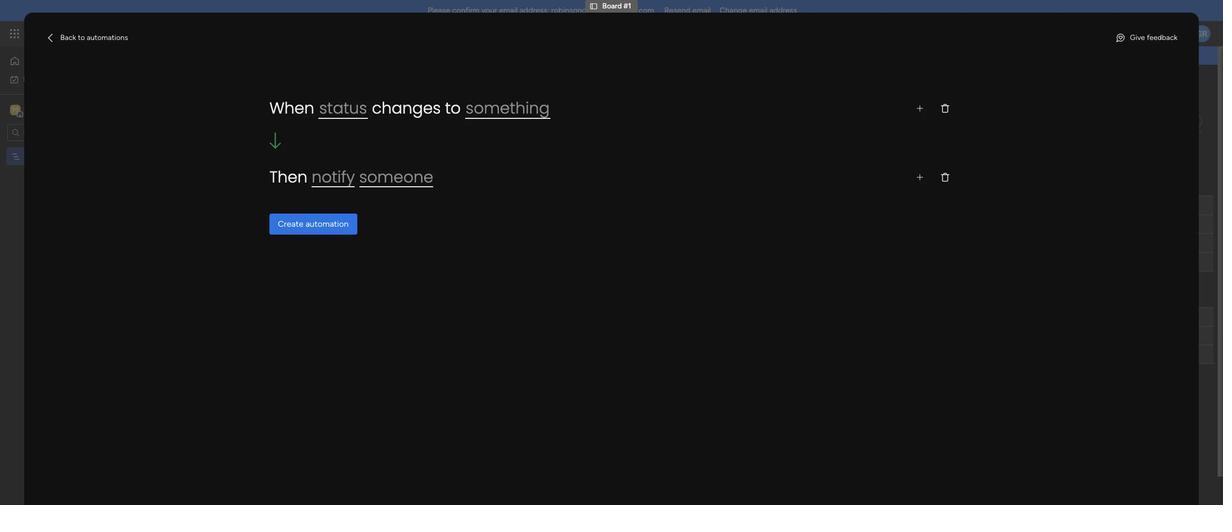 Task type: describe. For each thing, give the bounding box(es) containing it.
management
[[106, 27, 164, 39]]

change email address link
[[720, 6, 797, 15]]

email for change email address
[[749, 6, 768, 15]]

my work button
[[6, 71, 113, 88]]

robinsongreg175@gmail.com
[[551, 6, 655, 15]]

to something
[[445, 97, 550, 120]]

when status changes
[[270, 97, 441, 120]]

1 email from the left
[[499, 6, 518, 15]]

Search in workspace field
[[22, 126, 88, 138]]

where
[[409, 98, 430, 107]]

0 horizontal spatial your
[[432, 98, 446, 107]]

0 vertical spatial #1
[[624, 2, 631, 10]]

my work
[[23, 75, 51, 83]]

workspace selection element
[[10, 103, 88, 117]]

manage any type of project. assign owners, set timelines and keep track of where your project stands.
[[161, 98, 497, 107]]

someone
[[359, 166, 433, 189]]

please
[[428, 6, 450, 15]]

1 of from the left
[[220, 98, 227, 107]]

notify
[[312, 166, 355, 189]]

assistant
[[257, 145, 287, 154]]

work for my
[[35, 75, 51, 83]]

and
[[350, 98, 363, 107]]

board #1 list box
[[0, 145, 134, 307]]

changes
[[372, 97, 441, 120]]

board inside 'board #1' list box
[[25, 152, 44, 161]]

then notify
[[270, 166, 355, 189]]

1 horizontal spatial to
[[445, 97, 461, 120]]

my
[[23, 75, 33, 83]]

track
[[382, 98, 399, 107]]

give feedback link
[[1112, 29, 1182, 46]]

status
[[319, 97, 367, 120]]

feedback
[[1147, 33, 1178, 42]]

project.
[[228, 98, 254, 107]]

email for resend email
[[693, 6, 711, 15]]

see
[[480, 97, 493, 106]]

give feedback button
[[1112, 29, 1182, 46]]

search everything image
[[1134, 28, 1145, 39]]

when
[[270, 97, 314, 120]]

type
[[203, 98, 218, 107]]

1 horizontal spatial board
[[603, 2, 622, 10]]

please confirm your email address: robinsongreg175@gmail.com
[[428, 6, 655, 15]]

assign
[[256, 98, 278, 107]]

back to automations button
[[41, 29, 132, 46]]

change email address
[[720, 6, 797, 15]]

address
[[770, 6, 797, 15]]

home button
[[6, 53, 113, 69]]

stands.
[[474, 98, 497, 107]]



Task type: locate. For each thing, give the bounding box(es) containing it.
create
[[278, 219, 304, 229]]

collapse board header image
[[1191, 117, 1200, 126]]

board
[[603, 2, 622, 10], [25, 152, 44, 161]]

monday
[[47, 27, 83, 39]]

#1 left resend
[[624, 2, 631, 10]]

1 vertical spatial your
[[432, 98, 446, 107]]

of right track
[[401, 98, 408, 107]]

work inside button
[[35, 75, 51, 83]]

greg robinson image
[[1194, 25, 1211, 42]]

create automation button
[[270, 214, 357, 235]]

1 horizontal spatial your
[[482, 6, 497, 15]]

1 vertical spatial work
[[35, 75, 51, 83]]

to left stands.
[[445, 97, 461, 120]]

0 horizontal spatial of
[[220, 98, 227, 107]]

1 vertical spatial board #1
[[25, 152, 54, 161]]

select product image
[[9, 28, 20, 39]]

option
[[0, 147, 134, 149]]

0 horizontal spatial to
[[78, 33, 85, 42]]

0 vertical spatial board
[[603, 2, 622, 10]]

project
[[448, 98, 472, 107]]

board #1 inside list box
[[25, 152, 54, 161]]

0 horizontal spatial board
[[25, 152, 44, 161]]

address:
[[520, 6, 550, 15]]

set
[[307, 98, 317, 107]]

confirm
[[452, 6, 480, 15]]

#1
[[624, 2, 631, 10], [46, 152, 54, 161]]

workspace image
[[10, 104, 21, 116]]

work
[[85, 27, 104, 39], [35, 75, 51, 83]]

your
[[482, 6, 497, 15], [432, 98, 446, 107]]

automation
[[306, 219, 349, 229]]

0 horizontal spatial work
[[35, 75, 51, 83]]

main workspace
[[24, 105, 86, 115]]

email left "address:"
[[499, 6, 518, 15]]

then
[[270, 166, 308, 189]]

see more link
[[479, 97, 513, 107]]

your right where
[[432, 98, 446, 107]]

to right back
[[78, 33, 85, 42]]

apps image
[[1108, 28, 1119, 39]]

to
[[78, 33, 85, 42], [445, 97, 461, 120]]

email right change
[[749, 6, 768, 15]]

keep
[[364, 98, 380, 107]]

work right back
[[85, 27, 104, 39]]

your right confirm
[[482, 6, 497, 15]]

1 vertical spatial to
[[445, 97, 461, 120]]

ai
[[248, 145, 255, 154]]

2 of from the left
[[401, 98, 408, 107]]

3 email from the left
[[749, 6, 768, 15]]

email right resend
[[693, 6, 711, 15]]

work for monday
[[85, 27, 104, 39]]

1 vertical spatial #1
[[46, 152, 54, 161]]

1 horizontal spatial #1
[[624, 2, 631, 10]]

something
[[466, 97, 550, 120]]

create automation
[[278, 219, 349, 229]]

1 horizontal spatial email
[[693, 6, 711, 15]]

give
[[1130, 33, 1146, 42]]

0 horizontal spatial #1
[[46, 152, 54, 161]]

#1 inside list box
[[46, 152, 54, 161]]

give feedback
[[1130, 33, 1178, 42]]

help image
[[1157, 28, 1168, 39]]

0 vertical spatial work
[[85, 27, 104, 39]]

1 vertical spatial board
[[25, 152, 44, 161]]

any
[[189, 98, 201, 107]]

2 horizontal spatial email
[[749, 6, 768, 15]]

main
[[24, 105, 43, 115]]

automations
[[87, 33, 128, 42]]

1 horizontal spatial of
[[401, 98, 408, 107]]

back
[[60, 33, 76, 42]]

0 vertical spatial your
[[482, 6, 497, 15]]

resend email link
[[665, 6, 711, 15]]

email
[[499, 6, 518, 15], [693, 6, 711, 15], [749, 6, 768, 15]]

resend
[[665, 6, 691, 15]]

to inside back to automations button
[[78, 33, 85, 42]]

0 horizontal spatial board #1
[[25, 152, 54, 161]]

2 email from the left
[[693, 6, 711, 15]]

monday work management
[[47, 27, 164, 39]]

work right my at the left top
[[35, 75, 51, 83]]

resend email
[[665, 6, 711, 15]]

of
[[220, 98, 227, 107], [401, 98, 408, 107]]

more
[[495, 97, 512, 106]]

ai assistant button
[[231, 141, 291, 158]]

change
[[720, 6, 747, 15]]

see more
[[480, 97, 512, 106]]

0 horizontal spatial email
[[499, 6, 518, 15]]

timelines
[[319, 98, 349, 107]]

1 horizontal spatial work
[[85, 27, 104, 39]]

back to automations
[[60, 33, 128, 42]]

workspace
[[45, 105, 86, 115]]

owners,
[[279, 98, 305, 107]]

board #1
[[603, 2, 631, 10], [25, 152, 54, 161]]

1 horizontal spatial board #1
[[603, 2, 631, 10]]

manage
[[161, 98, 187, 107]]

#1 down search in workspace field
[[46, 152, 54, 161]]

ai assistant
[[248, 145, 287, 154]]

home
[[24, 56, 44, 65]]

of right type
[[220, 98, 227, 107]]

0 vertical spatial board #1
[[603, 2, 631, 10]]

m
[[12, 105, 18, 114]]

0 vertical spatial to
[[78, 33, 85, 42]]



Task type: vqa. For each thing, say whether or not it's contained in the screenshot.
Board
yes



